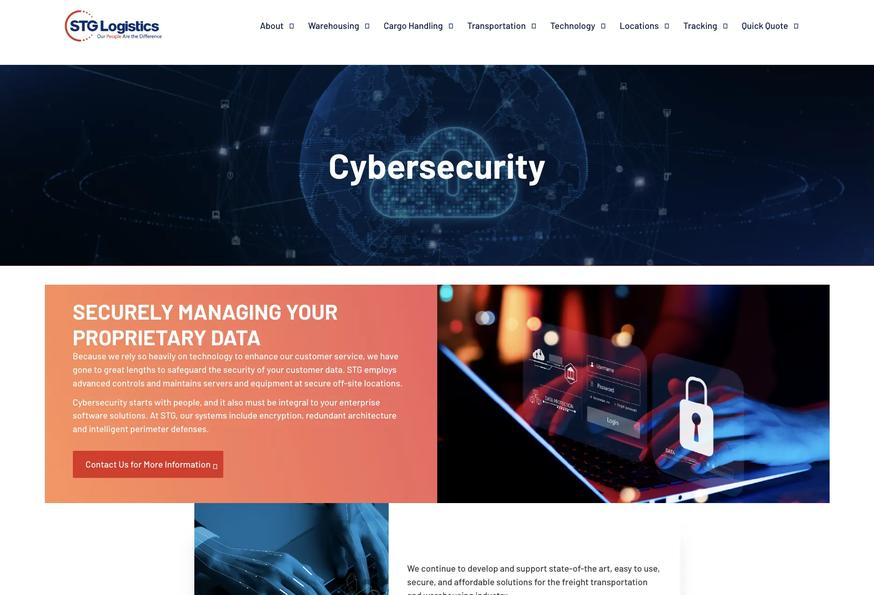 Task type: locate. For each thing, give the bounding box(es) containing it.
transportation
[[468, 20, 526, 31]]

to up redundant
[[311, 397, 319, 408]]

employs
[[364, 365, 397, 375]]

quick
[[742, 20, 764, 31]]

use,
[[644, 564, 660, 575]]

the up servers
[[209, 365, 221, 375]]

on
[[178, 351, 188, 362]]

0 vertical spatial your
[[267, 365, 284, 375]]

0 horizontal spatial for
[[131, 459, 142, 470]]

your up the "equipment"
[[267, 365, 284, 375]]

the left art,
[[584, 564, 597, 575]]

service,
[[334, 351, 365, 362]]

our down the people,
[[180, 411, 193, 421]]

we
[[407, 564, 420, 575]]

must
[[245, 397, 265, 408]]

security
[[223, 365, 255, 375]]

1 horizontal spatial cybersecurity
[[329, 145, 546, 186]]

to up affordable
[[458, 564, 466, 575]]

support
[[517, 564, 547, 575]]

quick quote link
[[742, 20, 813, 31]]

your inside the 'cybersecurity starts with people, and it also must be integral to your enterprise software solutions. at stg, our systems include encryption, redundant architecture and intelligent perimeter defenses.'
[[321, 397, 338, 408]]

contact us for more information link
[[73, 452, 224, 479]]

0 vertical spatial the
[[209, 365, 221, 375]]

information
[[165, 459, 211, 470]]

we
[[108, 351, 120, 362], [367, 351, 379, 362]]

for down the support
[[535, 577, 546, 588]]

people,
[[173, 397, 202, 408]]

for inside we continue to develop and support state-of-the art, easy to use, secure, and affordable solutions for the freight transportation and warehousing industry.
[[535, 577, 546, 588]]

continue
[[421, 564, 456, 575]]

1 vertical spatial for
[[535, 577, 546, 588]]

advanced
[[73, 378, 110, 389]]

locations link
[[620, 20, 684, 31]]

for
[[131, 459, 142, 470], [535, 577, 546, 588]]

software
[[73, 411, 108, 421]]

1 horizontal spatial for
[[535, 577, 546, 588]]

cybersecurity inside the 'cybersecurity starts with people, and it also must be integral to your enterprise software solutions. at stg, our systems include encryption, redundant architecture and intelligent perimeter defenses.'
[[73, 397, 127, 408]]

with
[[154, 397, 171, 408]]

the
[[209, 365, 221, 375], [584, 564, 597, 575], [548, 577, 561, 588]]

maintains
[[163, 378, 201, 389]]

we continue to develop and support state-of-the art, easy to use, secure, and affordable solutions for the freight transportation and warehousing industry.
[[407, 564, 660, 596]]

industry.
[[476, 591, 510, 596]]

encryption,
[[259, 411, 304, 421]]

secure
[[304, 378, 331, 389]]

technology link
[[551, 20, 620, 31]]

the down the 'state-'
[[548, 577, 561, 588]]

so
[[138, 351, 147, 362]]

locations.
[[364, 378, 403, 389]]

our inside securely managing your proprietary data because we rely so heavily on technology to enhance our customer service, we have gone to great lengths to safeguard the security of your customer data. stg employs advanced controls and maintains servers and equipment at secure off-site locations.
[[280, 351, 293, 362]]

about link
[[260, 20, 308, 31]]

transportation
[[591, 577, 648, 588]]

1 vertical spatial our
[[180, 411, 193, 421]]

1 vertical spatial your
[[321, 397, 338, 408]]

and down lengths at the bottom of the page
[[147, 378, 161, 389]]

tracking link
[[684, 20, 742, 31]]

customer up at
[[286, 365, 324, 375]]

1 horizontal spatial the
[[548, 577, 561, 588]]

be
[[267, 397, 277, 408]]

our
[[280, 351, 293, 362], [180, 411, 193, 421]]

enterprise
[[340, 397, 380, 408]]

lengths
[[127, 365, 156, 375]]

2 we from the left
[[367, 351, 379, 362]]

and
[[147, 378, 161, 389], [234, 378, 249, 389], [204, 397, 218, 408], [73, 424, 87, 435], [500, 564, 515, 575], [438, 577, 453, 588], [407, 591, 422, 596]]

handling
[[409, 20, 443, 31]]

of
[[257, 365, 265, 375]]

your up redundant
[[321, 397, 338, 408]]

0 vertical spatial our
[[280, 351, 293, 362]]

for right the us
[[131, 459, 142, 470]]

1 vertical spatial customer
[[286, 365, 324, 375]]

0 vertical spatial for
[[131, 459, 142, 470]]

0 vertical spatial customer
[[295, 351, 333, 362]]

redundant
[[306, 411, 346, 421]]

contact us for more information
[[86, 459, 211, 470]]

proprietary
[[73, 324, 207, 350]]

customer up data.
[[295, 351, 333, 362]]

to
[[235, 351, 243, 362], [94, 365, 102, 375], [158, 365, 166, 375], [311, 397, 319, 408], [458, 564, 466, 575], [634, 564, 642, 575]]

cybersecurity starts with people, and it also must be integral to your enterprise software solutions. at stg, our systems include encryption, redundant architecture and intelligent perimeter defenses.
[[73, 397, 397, 435]]

0 horizontal spatial cybersecurity
[[73, 397, 127, 408]]

0 horizontal spatial our
[[180, 411, 193, 421]]

contact
[[86, 459, 117, 470]]

we up employs
[[367, 351, 379, 362]]

your
[[267, 365, 284, 375], [321, 397, 338, 408]]

and up warehousing
[[438, 577, 453, 588]]

0 horizontal spatial the
[[209, 365, 221, 375]]

customer
[[295, 351, 333, 362], [286, 365, 324, 375]]

0 horizontal spatial we
[[108, 351, 120, 362]]

cargo
[[384, 20, 407, 31]]

our right 'enhance' at bottom
[[280, 351, 293, 362]]

1 vertical spatial the
[[584, 564, 597, 575]]

0 horizontal spatial your
[[267, 365, 284, 375]]

1 horizontal spatial we
[[367, 351, 379, 362]]

1 horizontal spatial your
[[321, 397, 338, 408]]

cargo handling link
[[384, 20, 468, 31]]

cybersecurity
[[329, 145, 546, 186], [73, 397, 127, 408]]

we up great
[[108, 351, 120, 362]]

1 horizontal spatial our
[[280, 351, 293, 362]]

heavily
[[149, 351, 176, 362]]

it
[[220, 397, 226, 408]]

and down security
[[234, 378, 249, 389]]

0 vertical spatial cybersecurity
[[329, 145, 546, 186]]

enhance
[[245, 351, 278, 362]]

1 vertical spatial cybersecurity
[[73, 397, 127, 408]]



Task type: describe. For each thing, give the bounding box(es) containing it.
data
[[211, 324, 261, 350]]

safeguard
[[167, 365, 207, 375]]

art,
[[599, 564, 613, 575]]

2 vertical spatial the
[[548, 577, 561, 588]]

cybersecurity for cybersecurity
[[329, 145, 546, 186]]

transportation link
[[468, 20, 551, 31]]

managing
[[178, 299, 282, 324]]

starts
[[129, 397, 153, 408]]

technology
[[189, 351, 233, 362]]

cybersecurity for cybersecurity starts with people, and it also must be integral to your enterprise software solutions. at stg, our systems include encryption, redundant architecture and intelligent perimeter defenses.
[[73, 397, 127, 408]]

have
[[380, 351, 399, 362]]

and up solutions
[[500, 564, 515, 575]]

and left it
[[204, 397, 218, 408]]

great
[[104, 365, 125, 375]]

freight
[[562, 577, 589, 588]]

to left use,
[[634, 564, 642, 575]]

architecture
[[348, 411, 397, 421]]

gone
[[73, 365, 92, 375]]

warehousing link
[[308, 20, 384, 31]]

rely
[[121, 351, 136, 362]]

warehousing
[[424, 591, 474, 596]]

to up advanced
[[94, 365, 102, 375]]

securely managing your proprietary data because we rely so heavily on technology to enhance our customer service, we have gone to great lengths to safeguard the security of your customer data. stg employs advanced controls and maintains servers and equipment at secure off-site locations.
[[73, 299, 403, 389]]

and down secure, on the left bottom of page
[[407, 591, 422, 596]]

state-
[[549, 564, 573, 575]]

your
[[286, 299, 338, 324]]

to down heavily
[[158, 365, 166, 375]]

equipment
[[251, 378, 293, 389]]

our inside the 'cybersecurity starts with people, and it also must be integral to your enterprise software solutions. at stg, our systems include encryption, redundant architecture and intelligent perimeter defenses.'
[[180, 411, 193, 421]]

securely
[[73, 299, 174, 324]]

and down software
[[73, 424, 87, 435]]

at
[[295, 378, 303, 389]]

systems
[[195, 411, 227, 421]]

quote
[[766, 20, 789, 31]]

off-
[[333, 378, 348, 389]]

defenses.
[[171, 424, 209, 435]]

tracking
[[684, 20, 718, 31]]

the inside securely managing your proprietary data because we rely so heavily on technology to enhance our customer service, we have gone to great lengths to safeguard the security of your customer data. stg employs advanced controls and maintains servers and equipment at secure off-site locations.
[[209, 365, 221, 375]]

your inside securely managing your proprietary data because we rely so heavily on technology to enhance our customer service, we have gone to great lengths to safeguard the security of your customer data. stg employs advanced controls and maintains servers and equipment at secure off-site locations.
[[267, 365, 284, 375]]

easy
[[615, 564, 632, 575]]

cargo handling
[[384, 20, 443, 31]]

2 horizontal spatial the
[[584, 564, 597, 575]]

technology
[[551, 20, 596, 31]]

stg
[[347, 365, 363, 375]]

solutions.
[[110, 411, 148, 421]]

us
[[119, 459, 129, 470]]

warehousing
[[308, 20, 359, 31]]

about
[[260, 20, 284, 31]]

at
[[150, 411, 159, 421]]

servers
[[203, 378, 233, 389]]

also
[[228, 397, 244, 408]]

develop
[[468, 564, 499, 575]]

include
[[229, 411, 258, 421]]

1 we from the left
[[108, 351, 120, 362]]

affordable
[[454, 577, 495, 588]]

more
[[144, 459, 163, 470]]

solutions
[[497, 577, 533, 588]]

controls
[[112, 378, 145, 389]]

locations
[[620, 20, 659, 31]]

intelligent
[[89, 424, 128, 435]]

to inside the 'cybersecurity starts with people, and it also must be integral to your enterprise software solutions. at stg, our systems include encryption, redundant architecture and intelligent perimeter defenses.'
[[311, 397, 319, 408]]

secure,
[[407, 577, 436, 588]]

quick quote
[[742, 20, 789, 31]]

data.
[[325, 365, 345, 375]]

stg usa image
[[61, 0, 165, 55]]

stg,
[[161, 411, 178, 421]]

integral
[[279, 397, 309, 408]]

of-
[[573, 564, 584, 575]]

perimeter
[[130, 424, 169, 435]]

to up security
[[235, 351, 243, 362]]

site
[[348, 378, 362, 389]]

because
[[73, 351, 106, 362]]



Task type: vqa. For each thing, say whether or not it's contained in the screenshot.
software
yes



